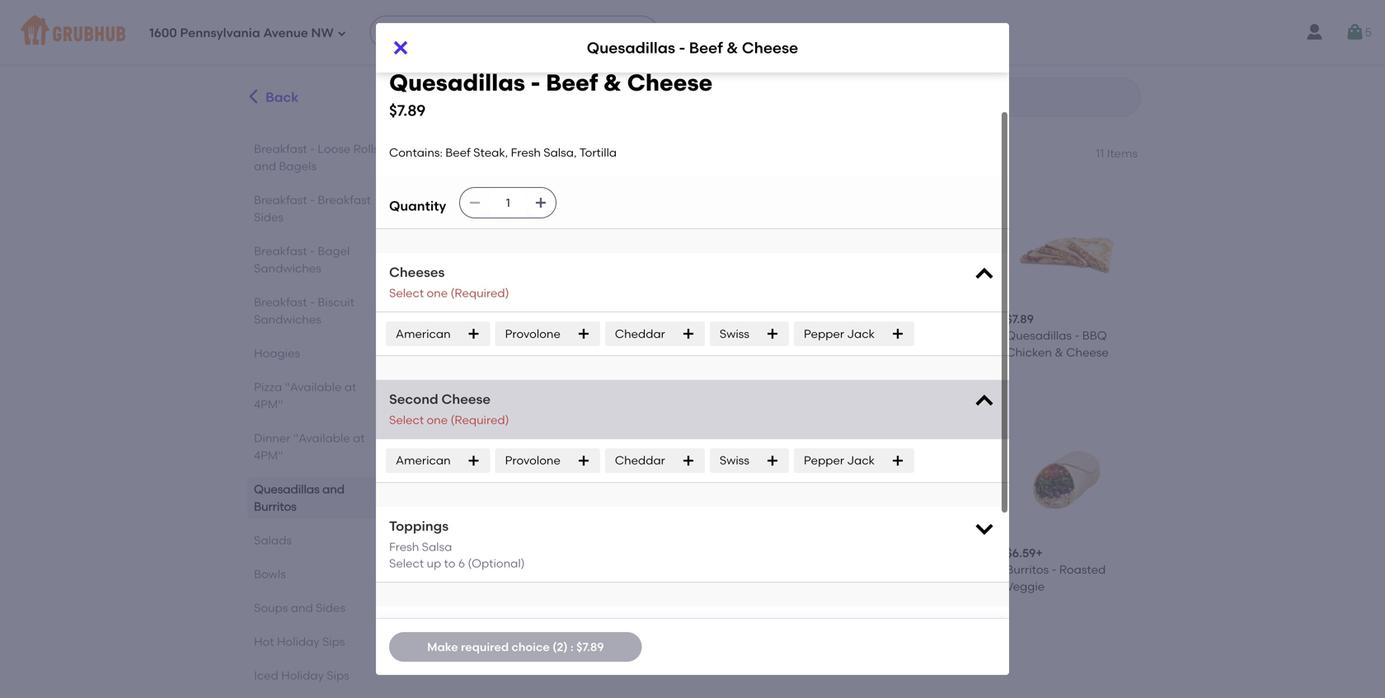 Task type: locate. For each thing, give the bounding box(es) containing it.
quesadillas - chicken bacon ranch button
[[575, 407, 710, 619]]

contains: beef steak, fresh salsa, tortilla
[[389, 146, 617, 160]]

american for cheese
[[396, 454, 451, 468]]

0 vertical spatial provolone
[[505, 327, 561, 341]]

toppings
[[389, 518, 449, 534]]

(required) inside second cheese select one (required)
[[451, 413, 509, 427]]

american down cheeses select one (required)
[[396, 327, 451, 341]]

1 vertical spatial "available
[[293, 431, 350, 445]]

at down hoagies tab
[[345, 380, 357, 394]]

0 vertical spatial quesadillas and burritos
[[441, 141, 654, 162]]

breakfast - biscuit sandwiches
[[254, 295, 355, 327]]

chicken inside $7.89 quesadillas - bbq chicken & cheese
[[1007, 346, 1053, 360]]

2 pepper jack from the top
[[804, 454, 875, 468]]

cheddar for cheeses
[[615, 327, 666, 341]]

1 select from the top
[[389, 286, 424, 300]]

1600
[[149, 26, 177, 41]]

quesadillas and burritos down quesadillas - beef & cheese $7.89
[[441, 141, 654, 162]]

at for pizza "available at 4pm"
[[345, 380, 357, 394]]

1 cheddar from the top
[[615, 327, 666, 341]]

1 provolone from the top
[[505, 327, 561, 341]]

$7.89 inside $7.89 quesadillas - buffalo chicken & cheese
[[865, 312, 893, 326]]

pennsylvania
[[180, 26, 260, 41]]

sides up hot holiday sips tab
[[316, 601, 346, 615]]

breakfast inside breakfast - biscuit sandwiches
[[254, 295, 307, 309]]

svg image
[[391, 38, 411, 58], [766, 328, 780, 341], [682, 454, 695, 468], [973, 617, 997, 640]]

- inside breakfast - biscuit sandwiches
[[310, 295, 315, 309]]

burritos inside quesadillas and burritos
[[254, 500, 297, 514]]

at inside pizza "available at 4pm"
[[345, 380, 357, 394]]

quesadillas and burritos up salads tab
[[254, 483, 345, 514]]

1 vertical spatial fresh
[[389, 540, 419, 554]]

burritos inside $6.59 + burritos - roasted veggie
[[1007, 563, 1050, 577]]

and down quesadillas - beef & cheese $7.89
[[548, 141, 582, 162]]

1 4pm" from the top
[[254, 398, 283, 412]]

jack right burritos - beef 'image'
[[848, 454, 875, 468]]

0 horizontal spatial fresh
[[389, 540, 419, 554]]

quesadillas - chicken bacon ranch image
[[582, 414, 704, 536]]

"available inside dinner "available at 4pm"
[[293, 431, 350, 445]]

breakfast - breakfast sides
[[254, 193, 371, 224]]

sandwiches inside breakfast - bagel sandwiches
[[254, 262, 322, 276]]

jack right $6.49 quesadillas - cheese
[[848, 327, 875, 341]]

1 horizontal spatial fresh
[[511, 146, 541, 160]]

and left bagels
[[254, 159, 276, 173]]

veggie
[[1007, 580, 1045, 594]]

beef
[[689, 39, 723, 57], [546, 69, 598, 97], [446, 146, 471, 160], [517, 329, 542, 343]]

breakfast - breakfast sides tab
[[254, 191, 382, 226]]

1 vertical spatial american
[[396, 454, 451, 468]]

quantity
[[389, 198, 446, 214]]

breakfast for breakfast - breakfast sides
[[254, 193, 307, 207]]

salads
[[254, 534, 292, 548]]

1 vertical spatial 4pm"
[[254, 449, 283, 463]]

avenue
[[263, 26, 308, 41]]

$6.59
[[1007, 546, 1036, 560]]

svg image for swiss
[[766, 328, 780, 341]]

sandwiches up hoagies
[[254, 313, 322, 327]]

$7.89 inside quesadillas - beef & cheese $7.89
[[389, 102, 426, 120]]

breakfast for breakfast - biscuit sandwiches
[[254, 295, 307, 309]]

quesadillas and burritos
[[441, 141, 654, 162], [254, 483, 345, 514]]

hoagies
[[254, 346, 300, 361]]

1 vertical spatial quesadillas and burritos
[[254, 483, 345, 514]]

contains:
[[389, 146, 443, 160]]

breakfast up bagels
[[254, 142, 307, 156]]

sides up breakfast - bagel sandwiches
[[254, 210, 284, 224]]

burritos right salsa,
[[586, 141, 654, 162]]

2 american from the top
[[396, 454, 451, 468]]

sides inside breakfast - breakfast sides
[[254, 210, 284, 224]]

$7.89 inside $7.89 quesadillas - beef & cheese
[[441, 312, 468, 326]]

1 vertical spatial burritos
[[254, 500, 297, 514]]

one down cheeses
[[427, 286, 448, 300]]

1 sandwiches from the top
[[254, 262, 322, 276]]

steak,
[[474, 146, 508, 160]]

$7.89 inside $7.89 quesadillas - bbq chicken & cheese
[[1007, 312, 1034, 326]]

2 swiss from the top
[[720, 454, 750, 468]]

quesadillas - cheese image
[[724, 180, 845, 302]]

(required)
[[451, 286, 509, 300], [451, 413, 509, 427]]

sides
[[254, 210, 284, 224], [316, 601, 346, 615]]

beef inside $7.89 quesadillas - beef & cheese
[[517, 329, 542, 343]]

quesadillas - beef & cheese image
[[441, 180, 562, 302]]

svg image
[[1346, 22, 1366, 42], [337, 28, 347, 38], [469, 196, 482, 210], [535, 196, 548, 210], [973, 263, 997, 286], [467, 328, 481, 341], [577, 328, 591, 341], [682, 328, 695, 341], [892, 328, 905, 341], [973, 390, 997, 413], [467, 454, 481, 468], [577, 454, 591, 468], [766, 454, 780, 468], [892, 454, 905, 468], [973, 517, 997, 540]]

2 sandwiches from the top
[[254, 313, 322, 327]]

1 vertical spatial at
[[353, 431, 365, 445]]

and down dinner "available at 4pm" 'tab'
[[323, 483, 345, 497]]

chicken
[[582, 346, 628, 360], [865, 346, 911, 360], [1007, 346, 1053, 360], [582, 580, 628, 594]]

fresh
[[511, 146, 541, 160], [389, 540, 419, 554]]

select down cheeses
[[389, 286, 424, 300]]

5 button
[[1346, 17, 1373, 47]]

2 vertical spatial select
[[389, 557, 424, 571]]

quesadillas - pierogi quesadilla image
[[441, 414, 562, 536]]

- inside quesadillas - beef & cheese $7.89
[[531, 69, 541, 97]]

breakfast down breakfast - breakfast sides
[[254, 244, 307, 258]]

4pm" down pizza
[[254, 398, 283, 412]]

0 horizontal spatial burritos
[[254, 500, 297, 514]]

breakfast for breakfast - loose rolls and bagels
[[254, 142, 307, 156]]

quesadillas
[[587, 39, 676, 57], [389, 69, 525, 97], [441, 141, 544, 162], [441, 329, 506, 343], [582, 329, 648, 343], [724, 329, 789, 343], [865, 329, 931, 343], [1007, 329, 1072, 343], [254, 483, 320, 497], [441, 563, 506, 577], [582, 563, 648, 577]]

pepper for second cheese
[[804, 454, 845, 468]]

breakfast
[[254, 142, 307, 156], [254, 193, 307, 207], [318, 193, 371, 207], [254, 244, 307, 258], [254, 295, 307, 309]]

american down second cheese select one (required)
[[396, 454, 451, 468]]

0 vertical spatial "available
[[285, 380, 342, 394]]

1 vertical spatial cheddar
[[615, 454, 666, 468]]

1 vertical spatial (required)
[[451, 413, 509, 427]]

breakfast down breakfast - bagel sandwiches
[[254, 295, 307, 309]]

sandwiches for biscuit
[[254, 313, 322, 327]]

sandwiches up breakfast - biscuit sandwiches
[[254, 262, 322, 276]]

"available inside pizza "available at 4pm"
[[285, 380, 342, 394]]

0 vertical spatial american
[[396, 327, 451, 341]]

one down second
[[427, 413, 448, 427]]

0 vertical spatial swiss
[[720, 327, 750, 341]]

$7.89 inside $7.89 quesadillas - pierogi quesadilla
[[441, 546, 468, 560]]

pepper
[[804, 327, 845, 341], [804, 454, 845, 468]]

1 vertical spatial jack
[[848, 454, 875, 468]]

- inside $6.59 + burritos - roasted veggie
[[1052, 563, 1057, 577]]

burritos - beef image
[[724, 414, 845, 536]]

1 vertical spatial one
[[427, 413, 448, 427]]

to
[[444, 557, 456, 571]]

at for dinner "available at 4pm"
[[353, 431, 365, 445]]

Input item quantity number field
[[490, 188, 527, 218]]

cheese inside second cheese select one (required)
[[442, 391, 491, 408]]

pepper for cheeses
[[804, 327, 845, 341]]

jack for second cheese
[[848, 454, 875, 468]]

sips inside hot holiday sips tab
[[323, 635, 345, 649]]

2 select from the top
[[389, 413, 424, 427]]

salsa,
[[544, 146, 577, 160]]

0 vertical spatial pepper
[[804, 327, 845, 341]]

1 horizontal spatial sides
[[316, 601, 346, 615]]

"available
[[285, 380, 342, 394], [293, 431, 350, 445]]

0 vertical spatial sides
[[254, 210, 284, 224]]

provolone
[[505, 327, 561, 341], [505, 454, 561, 468]]

breakfast inside breakfast - loose rolls and bagels
[[254, 142, 307, 156]]

2 (required) from the top
[[451, 413, 509, 427]]

sips inside the iced holiday sips tab
[[327, 669, 350, 683]]

breakfast down bagels
[[254, 193, 307, 207]]

0 vertical spatial jack
[[848, 327, 875, 341]]

$6.49
[[724, 312, 753, 326]]

- inside quesadillas - chicken bacon ranch
[[651, 563, 655, 577]]

$7.89 quesadillas - bbq chicken & cheese
[[1007, 312, 1109, 360]]

pierogi
[[517, 563, 555, 577]]

one
[[427, 286, 448, 300], [427, 413, 448, 427]]

svg image for spreads
[[973, 617, 997, 640]]

1 vertical spatial holiday
[[281, 669, 324, 683]]

sandwiches
[[254, 262, 322, 276], [254, 313, 322, 327]]

quesadilla
[[441, 580, 501, 594]]

5
[[1366, 25, 1373, 39]]

0 horizontal spatial sides
[[254, 210, 284, 224]]

& inside $7.89 quesadillas - beef & cheese
[[545, 329, 553, 343]]

1 horizontal spatial burritos
[[586, 141, 654, 162]]

0 vertical spatial select
[[389, 286, 424, 300]]

& inside $7.89 quesadillas - chicken & cheese
[[631, 346, 639, 360]]

0 vertical spatial pepper jack
[[804, 327, 875, 341]]

2 one from the top
[[427, 413, 448, 427]]

fresh left salsa,
[[511, 146, 541, 160]]

1 pepper jack from the top
[[804, 327, 875, 341]]

choice
[[512, 640, 550, 654]]

$7.89 quesadillas - beef & cheese
[[441, 312, 553, 360]]

0 vertical spatial sandwiches
[[254, 262, 322, 276]]

1 (required) from the top
[[451, 286, 509, 300]]

spreads
[[389, 618, 443, 634]]

holiday down soups and sides
[[277, 635, 320, 649]]

second
[[389, 391, 439, 408]]

select left up
[[389, 557, 424, 571]]

american for select
[[396, 327, 451, 341]]

bowls tab
[[254, 566, 382, 583]]

at down pizza "available at 4pm" tab
[[353, 431, 365, 445]]

2 vertical spatial burritos
[[1007, 563, 1050, 577]]

"available down hoagies tab
[[285, 380, 342, 394]]

fresh down toppings
[[389, 540, 419, 554]]

and inside quesadillas and burritos
[[323, 483, 345, 497]]

sips
[[323, 635, 345, 649], [327, 669, 350, 683]]

cheese
[[742, 39, 799, 57], [627, 69, 713, 97], [800, 329, 842, 343], [441, 346, 483, 360], [642, 346, 685, 360], [925, 346, 968, 360], [1067, 346, 1109, 360], [442, 391, 491, 408]]

2 horizontal spatial burritos
[[1007, 563, 1050, 577]]

- inside breakfast - bagel sandwiches
[[310, 244, 315, 258]]

1 vertical spatial swiss
[[720, 454, 750, 468]]

holiday
[[277, 635, 320, 649], [281, 669, 324, 683]]

at
[[345, 380, 357, 394], [353, 431, 365, 445]]

$7.89 for $7.89 quesadillas - beef & cheese
[[441, 312, 468, 326]]

sips up the iced holiday sips tab
[[323, 635, 345, 649]]

select inside cheeses select one (required)
[[389, 286, 424, 300]]

bagels
[[279, 159, 317, 173]]

salads tab
[[254, 532, 382, 549]]

american
[[396, 327, 451, 341], [396, 454, 451, 468]]

1 vertical spatial select
[[389, 413, 424, 427]]

burritos up salads at the left of page
[[254, 500, 297, 514]]

0 vertical spatial holiday
[[277, 635, 320, 649]]

$7.89 for $7.89 quesadillas - bbq chicken & cheese
[[1007, 312, 1034, 326]]

at inside dinner "available at 4pm"
[[353, 431, 365, 445]]

1 one from the top
[[427, 286, 448, 300]]

3 select from the top
[[389, 557, 424, 571]]

sandwiches inside breakfast - biscuit sandwiches
[[254, 313, 322, 327]]

2 provolone from the top
[[505, 454, 561, 468]]

0 vertical spatial (required)
[[451, 286, 509, 300]]

1 jack from the top
[[848, 327, 875, 341]]

"available for dinner
[[293, 431, 350, 445]]

jack
[[848, 327, 875, 341], [848, 454, 875, 468]]

burritos
[[586, 141, 654, 162], [254, 500, 297, 514], [1007, 563, 1050, 577]]

required
[[461, 640, 509, 654]]

0 horizontal spatial quesadillas and burritos
[[254, 483, 345, 514]]

"available down pizza "available at 4pm" tab
[[293, 431, 350, 445]]

swiss
[[720, 327, 750, 341], [720, 454, 750, 468]]

0 vertical spatial at
[[345, 380, 357, 394]]

breakfast inside breakfast - bagel sandwiches
[[254, 244, 307, 258]]

one inside cheeses select one (required)
[[427, 286, 448, 300]]

and
[[548, 141, 582, 162], [254, 159, 276, 173], [323, 483, 345, 497], [291, 601, 313, 615]]

select inside second cheese select one (required)
[[389, 413, 424, 427]]

select inside toppings fresh salsa select up to 6 (optional)
[[389, 557, 424, 571]]

4pm" inside dinner "available at 4pm"
[[254, 449, 283, 463]]

1 vertical spatial provolone
[[505, 454, 561, 468]]

&
[[727, 39, 739, 57], [604, 69, 622, 97], [545, 329, 553, 343], [631, 346, 639, 360], [914, 346, 923, 360], [1055, 346, 1064, 360]]

0 vertical spatial 4pm"
[[254, 398, 283, 412]]

0 vertical spatial sips
[[323, 635, 345, 649]]

-
[[679, 39, 686, 57], [531, 69, 541, 97], [310, 142, 315, 156], [310, 193, 315, 207], [310, 244, 315, 258], [310, 295, 315, 309], [509, 329, 514, 343], [651, 329, 655, 343], [792, 329, 797, 343], [934, 329, 939, 343], [1075, 329, 1080, 343], [509, 563, 514, 577], [651, 563, 655, 577], [1052, 563, 1057, 577]]

- inside $6.49 quesadillas - cheese
[[792, 329, 797, 343]]

and right soups
[[291, 601, 313, 615]]

rolls
[[354, 142, 379, 156]]

cheese inside $6.49 quesadillas - cheese
[[800, 329, 842, 343]]

holiday down hot holiday sips at the bottom left of page
[[281, 669, 324, 683]]

bacon
[[631, 580, 667, 594]]

holiday for hot
[[277, 635, 320, 649]]

soups
[[254, 601, 288, 615]]

1 vertical spatial pepper
[[804, 454, 845, 468]]

up
[[427, 557, 441, 571]]

0 vertical spatial one
[[427, 286, 448, 300]]

pizza
[[254, 380, 282, 394]]

breakfast - biscuit sandwiches tab
[[254, 294, 382, 328]]

sips down hot holiday sips tab
[[327, 669, 350, 683]]

sides inside tab
[[316, 601, 346, 615]]

0 vertical spatial cheddar
[[615, 327, 666, 341]]

2 jack from the top
[[848, 454, 875, 468]]

2 pepper from the top
[[804, 454, 845, 468]]

1 vertical spatial sips
[[327, 669, 350, 683]]

1 vertical spatial pepper jack
[[804, 454, 875, 468]]

fresh inside toppings fresh salsa select up to 6 (optional)
[[389, 540, 419, 554]]

1 pepper from the top
[[804, 327, 845, 341]]

1 vertical spatial sandwiches
[[254, 313, 322, 327]]

2 4pm" from the top
[[254, 449, 283, 463]]

select down second
[[389, 413, 424, 427]]

4pm" down dinner
[[254, 449, 283, 463]]

4pm"
[[254, 398, 283, 412], [254, 449, 283, 463]]

$7.89
[[389, 102, 426, 120], [441, 312, 468, 326], [582, 312, 610, 326], [865, 312, 893, 326], [1007, 312, 1034, 326], [441, 546, 468, 560], [577, 640, 604, 654]]

1 swiss from the top
[[720, 327, 750, 341]]

pepper jack
[[804, 327, 875, 341], [804, 454, 875, 468]]

- inside $7.89 quesadillas - bbq chicken & cheese
[[1075, 329, 1080, 343]]

burritos up veggie
[[1007, 563, 1050, 577]]

chicken inside $7.89 quesadillas - buffalo chicken & cheese
[[865, 346, 911, 360]]

1 vertical spatial sides
[[316, 601, 346, 615]]

2 cheddar from the top
[[615, 454, 666, 468]]

4pm" inside pizza "available at 4pm"
[[254, 398, 283, 412]]

one inside second cheese select one (required)
[[427, 413, 448, 427]]

quesadillas inside quesadillas and burritos
[[254, 483, 320, 497]]

$7.89 for $7.89 quesadillas - chicken & cheese
[[582, 312, 610, 326]]

breakfast - bagel sandwiches tab
[[254, 243, 382, 277]]

1 american from the top
[[396, 327, 451, 341]]

$7.89 inside $7.89 quesadillas - chicken & cheese
[[582, 312, 610, 326]]

iced holiday sips
[[254, 669, 350, 683]]

$6.49 quesadillas - cheese
[[724, 312, 842, 343]]



Task type: describe. For each thing, give the bounding box(es) containing it.
iced holiday sips tab
[[254, 667, 382, 685]]

swiss for second cheese
[[720, 454, 750, 468]]

chicken inside $7.89 quesadillas - chicken & cheese
[[582, 346, 628, 360]]

& inside quesadillas - beef & cheese $7.89
[[604, 69, 622, 97]]

- inside breakfast - breakfast sides
[[310, 193, 315, 207]]

sips for hot holiday sips
[[323, 635, 345, 649]]

quesadillas - beef & cheese $7.89
[[389, 69, 713, 120]]

burritos - roasted veggie image
[[1007, 414, 1129, 536]]

toppings fresh salsa select up to 6 (optional)
[[389, 518, 525, 571]]

quesadillas inside quesadillas - beef & cheese $7.89
[[389, 69, 525, 97]]

$7.89 for $7.89 quesadillas - pierogi quesadilla
[[441, 546, 468, 560]]

0 vertical spatial fresh
[[511, 146, 541, 160]]

cheese inside quesadillas - beef & cheese $7.89
[[627, 69, 713, 97]]

- inside $7.89 quesadillas - chicken & cheese
[[651, 329, 655, 343]]

jack for cheeses
[[848, 327, 875, 341]]

- inside $7.89 quesadillas - buffalo chicken & cheese
[[934, 329, 939, 343]]

make
[[427, 640, 458, 654]]

main navigation navigation
[[0, 0, 1386, 64]]

cheese inside $7.89 quesadillas - chicken & cheese
[[642, 346, 685, 360]]

quesadillas inside $7.89 quesadillas - pierogi quesadilla
[[441, 563, 506, 577]]

breakfast for breakfast - bagel sandwiches
[[254, 244, 307, 258]]

4pm" for dinner "available at 4pm"
[[254, 449, 283, 463]]

quesadillas - chicken & cheese image
[[582, 180, 704, 302]]

4pm" for pizza "available at 4pm"
[[254, 398, 283, 412]]

+
[[1036, 546, 1043, 560]]

$6.59 + burritos - roasted veggie
[[1007, 546, 1106, 594]]

1600 pennsylvania avenue nw
[[149, 26, 334, 41]]

second cheese select one (required)
[[389, 391, 509, 427]]

cheeses select one (required)
[[389, 265, 509, 300]]

make required choice (2) : $7.89
[[427, 640, 604, 654]]

hot holiday sips tab
[[254, 634, 382, 651]]

quesadillas inside $7.89 quesadillas - buffalo chicken & cheese
[[865, 329, 931, 343]]

quesadillas inside $7.89 quesadillas - bbq chicken & cheese
[[1007, 329, 1072, 343]]

bowls
[[254, 568, 286, 582]]

quesadillas - buffalo chicken & cheese image
[[865, 180, 987, 302]]

dinner "available at 4pm"
[[254, 431, 365, 463]]

$7.89 quesadillas - buffalo chicken & cheese
[[865, 312, 981, 360]]

back button
[[244, 78, 300, 117]]

dinner "available at 4pm" tab
[[254, 430, 382, 464]]

tortilla
[[580, 146, 617, 160]]

1 horizontal spatial quesadillas and burritos
[[441, 141, 654, 162]]

& inside $7.89 quesadillas - bbq chicken & cheese
[[1055, 346, 1064, 360]]

pepper jack for second cheese
[[804, 454, 875, 468]]

- inside $7.89 quesadillas - pierogi quesadilla
[[509, 563, 514, 577]]

roasted
[[1060, 563, 1106, 577]]

and inside breakfast - loose rolls and bagels
[[254, 159, 276, 173]]

cheddar for second cheese
[[615, 454, 666, 468]]

nw
[[311, 26, 334, 41]]

"available for pizza
[[285, 380, 342, 394]]

quesadillas and burritos inside tab
[[254, 483, 345, 514]]

- inside $7.89 quesadillas - beef & cheese
[[509, 329, 514, 343]]

$7.89 quesadillas - chicken & cheese
[[582, 312, 685, 360]]

hot holiday sips
[[254, 635, 345, 649]]

iced
[[254, 669, 279, 683]]

pizza "available at 4pm"
[[254, 380, 357, 412]]

quesadillas inside $7.89 quesadillas - chicken & cheese
[[582, 329, 648, 343]]

soups and sides
[[254, 601, 346, 615]]

cheese inside $7.89 quesadillas - beef & cheese
[[441, 346, 483, 360]]

quesadillas - beef & cheese
[[587, 39, 799, 57]]

biscuit
[[318, 295, 355, 309]]

and inside tab
[[291, 601, 313, 615]]

quesadillas - chicken bacon ranch
[[582, 563, 667, 611]]

cheese inside $7.89 quesadillas - buffalo chicken & cheese
[[925, 346, 968, 360]]

dinner
[[254, 431, 291, 445]]

items
[[1108, 146, 1138, 160]]

svg image inside 5 button
[[1346, 22, 1366, 42]]

ranch
[[582, 596, 618, 611]]

& inside $7.89 quesadillas - buffalo chicken & cheese
[[914, 346, 923, 360]]

breakfast - loose rolls and bagels
[[254, 142, 379, 173]]

swiss for cheeses
[[720, 327, 750, 341]]

loose
[[318, 142, 351, 156]]

pepper jack for cheeses
[[804, 327, 875, 341]]

cheeses
[[389, 265, 445, 281]]

holiday for iced
[[281, 669, 324, 683]]

(optional)
[[468, 557, 525, 571]]

breakfast - bagel sandwiches
[[254, 244, 350, 276]]

chicken inside quesadillas - chicken bacon ranch
[[582, 580, 628, 594]]

quesadillas and burritos tab
[[254, 481, 382, 516]]

pizza "available at 4pm" tab
[[254, 379, 382, 413]]

11
[[1096, 146, 1105, 160]]

bbq
[[1083, 329, 1108, 343]]

burritos - rice & beans image
[[441, 665, 562, 699]]

soups and sides tab
[[254, 600, 382, 617]]

sips for iced holiday sips
[[327, 669, 350, 683]]

breakfast - loose rolls and bagels tab
[[254, 140, 382, 175]]

breakfast down breakfast - loose rolls and bagels tab
[[318, 193, 371, 207]]

caret left icon image
[[245, 88, 262, 105]]

$7.89 for $7.89 quesadillas - buffalo chicken & cheese
[[865, 312, 893, 326]]

(required) inside cheeses select one (required)
[[451, 286, 509, 300]]

quesadillas inside $7.89 quesadillas - beef & cheese
[[441, 329, 506, 343]]

hoagies tab
[[254, 345, 382, 362]]

cheese inside $7.89 quesadillas - bbq chicken & cheese
[[1067, 346, 1109, 360]]

quesadillas inside $6.49 quesadillas - cheese
[[724, 329, 789, 343]]

salsa
[[422, 540, 452, 554]]

svg image for cheddar
[[682, 454, 695, 468]]

provolone for second cheese
[[505, 454, 561, 468]]

:
[[571, 640, 574, 654]]

- inside breakfast - loose rolls and bagels
[[310, 142, 315, 156]]

beef inside quesadillas - beef & cheese $7.89
[[546, 69, 598, 97]]

0 vertical spatial burritos
[[586, 141, 654, 162]]

provolone for cheeses
[[505, 327, 561, 341]]

6
[[459, 557, 465, 571]]

hot
[[254, 635, 274, 649]]

(2)
[[553, 640, 568, 654]]

quesadillas - bbq chicken & cheese image
[[1007, 180, 1129, 302]]

11 items
[[1096, 146, 1138, 160]]

sandwiches for bagel
[[254, 262, 322, 276]]

$7.89 quesadillas - pierogi quesadilla
[[441, 546, 555, 594]]

back
[[266, 89, 299, 105]]

bagel
[[318, 244, 350, 258]]

quesadillas inside quesadillas - chicken bacon ranch
[[582, 563, 648, 577]]

burritos - chicken image
[[865, 414, 987, 536]]

buffalo
[[941, 329, 981, 343]]



Task type: vqa. For each thing, say whether or not it's contained in the screenshot.
Pepper Jack associated with Cheeses
yes



